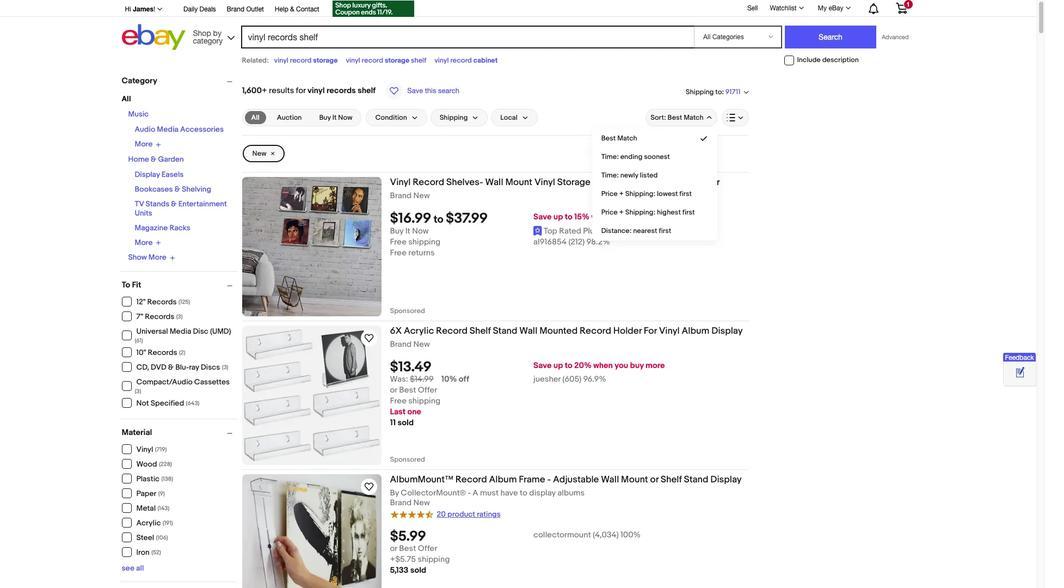 Task type: vqa. For each thing, say whether or not it's contained in the screenshot.


Task type: describe. For each thing, give the bounding box(es) containing it.
(61)
[[135, 337, 143, 344]]

1 more button from the top
[[135, 139, 161, 149]]

10" records (2)
[[136, 348, 186, 357]]

to inside save up to 15% when you buy more buy it now
[[565, 212, 573, 222]]

sold inside juesher (605) 96.9% or best offer free shipping last one 11 sold
[[398, 418, 414, 428]]

new inside 6x acrylic record shelf stand wall mounted record holder for vinyl album display brand new
[[414, 339, 430, 350]]

vinyl record shelves- wall mount vinyl storage - shelf for vinyl record holder brand new
[[390, 177, 720, 201]]

to inside albummount™ record album frame - adjustable wall mount or shelf stand display by collectormount® - a must have to display albums brand new
[[520, 488, 528, 498]]

now inside save up to 15% when you buy more buy it now
[[412, 226, 429, 236]]

universal media disc (umd) (61)
[[135, 327, 231, 344]]

ebay
[[829, 4, 844, 12]]

0 vertical spatial now
[[338, 113, 353, 122]]

best up time: ending soonest
[[602, 134, 616, 143]]

0 horizontal spatial shelf
[[358, 86, 376, 96]]

dvd
[[151, 363, 167, 372]]

(3) for compact/audio cassettes
[[135, 388, 141, 395]]

product
[[448, 510, 476, 519]]

shipping for shipping to : 91711
[[686, 87, 714, 96]]

distance:
[[602, 227, 632, 235]]

11
[[390, 418, 396, 428]]

to
[[122, 280, 130, 290]]

(191)
[[163, 520, 173, 527]]

bookcases
[[135, 184, 173, 194]]

entertainment
[[178, 199, 227, 208]]

wood (228)
[[136, 460, 172, 469]]

0 horizontal spatial it
[[333, 113, 337, 122]]

more for first more button from the top of the page
[[135, 140, 153, 149]]

best inside the collectormount (4,034) 100% or best offer +$5.75 shipping 5,133 sold
[[399, 544, 416, 554]]

lowest
[[657, 190, 678, 198]]

shipping to : 91711
[[686, 87, 741, 97]]

(2)
[[179, 349, 186, 356]]

local button
[[491, 109, 538, 126]]

shipping for juesher (605) 96.9% or best offer free shipping last one 11 sold
[[409, 396, 441, 406]]

2 vertical spatial more
[[149, 253, 167, 262]]

save this search button
[[383, 82, 463, 100]]

james
[[133, 5, 154, 13]]

0 vertical spatial all
[[122, 94, 131, 103]]

blu-
[[175, 363, 189, 372]]

vinyl record storage
[[274, 56, 338, 65]]

0 horizontal spatial match
[[618, 134, 638, 143]]

ending
[[621, 153, 643, 161]]

it inside save up to 15% when you buy more buy it now
[[406, 226, 411, 236]]

new down all "text field"
[[252, 149, 267, 158]]

juesher
[[534, 374, 561, 385]]

1,600 + results for vinyl records shelf
[[242, 86, 376, 96]]

0 vertical spatial for
[[296, 86, 306, 96]]

my ebay link
[[812, 2, 856, 15]]

to inside shipping to : 91711
[[716, 87, 722, 96]]

all link
[[245, 111, 266, 124]]

results
[[269, 86, 294, 96]]

more for first more button from the bottom of the page
[[135, 238, 153, 247]]

record left shelves-
[[413, 177, 445, 188]]

(228)
[[159, 461, 172, 468]]

display inside albummount™ record album frame - adjustable wall mount or shelf stand display by collectormount® - a must have to display albums brand new
[[711, 474, 742, 485]]

vinyl left storage
[[535, 177, 556, 188]]

display
[[530, 488, 556, 498]]

up for 20%
[[554, 361, 563, 371]]

(9)
[[158, 490, 165, 497]]

units
[[135, 208, 152, 218]]

watchlist
[[770, 4, 797, 12]]

new link
[[243, 145, 285, 162]]

frame
[[519, 474, 546, 485]]

free inside 'al916854 (212) 98.2% free returns'
[[390, 248, 407, 258]]

buy inside save up to 15% when you buy more buy it now
[[390, 226, 404, 236]]

hi
[[125, 5, 131, 13]]

plastic
[[136, 474, 160, 484]]

records for 7" records
[[145, 312, 174, 321]]

auction link
[[271, 111, 309, 124]]

offer for one
[[418, 385, 438, 396]]

record up 10%
[[436, 326, 468, 337]]

+ for price + shipping: highest first
[[620, 208, 624, 217]]

free inside juesher (605) 96.9% or best offer free shipping last one 11 sold
[[390, 396, 407, 406]]

watch albummount™ record album frame - adjustable wall mount or shelf stand display image
[[362, 480, 376, 493]]

account navigation
[[119, 0, 916, 19]]

albummount™ record album frame - adjustable wall mount or shelf stand display heading
[[390, 474, 742, 485]]

shipping: for lowest
[[626, 190, 656, 198]]

1
[[907, 1, 910, 8]]

shelf inside albummount™ record album frame - adjustable wall mount or shelf stand display by collectormount® - a must have to display albums brand new
[[661, 474, 682, 485]]

records for 12" records
[[147, 297, 177, 307]]

magazine racks link
[[135, 223, 191, 232]]

brand inside albummount™ record album frame - adjustable wall mount or shelf stand display by collectormount® - a must have to display albums brand new
[[390, 498, 412, 508]]

(138)
[[161, 476, 173, 483]]

6x acrylic record shelf stand wall mounted record holder for vinyl album display link
[[390, 326, 749, 340]]

0 horizontal spatial buy
[[319, 113, 331, 122]]

you for 15%
[[613, 212, 627, 222]]

& down bookcases & shelving link at left
[[171, 199, 177, 208]]

vinyl left records
[[308, 86, 325, 96]]

shelving
[[182, 184, 211, 194]]

help & contact link
[[275, 4, 320, 16]]

albummount™ record album frame - adjustable wall mount or shelf stand display image
[[242, 474, 382, 588]]

returns
[[409, 248, 435, 258]]

when for 15%
[[592, 212, 611, 222]]

magazine
[[135, 223, 168, 232]]

or inside albummount™ record album frame - adjustable wall mount or shelf stand display by collectormount® - a must have to display albums brand new
[[651, 474, 659, 485]]

sort: best match button
[[646, 109, 718, 126]]

metal (143)
[[136, 504, 170, 513]]

to up (605)
[[565, 361, 573, 371]]

1 vertical spatial -
[[548, 474, 551, 485]]

vinyl (719)
[[136, 445, 167, 454]]

main content containing $16.99
[[242, 71, 749, 588]]

7" records (3)
[[136, 312, 183, 321]]

+ for price + shipping: lowest first
[[620, 190, 624, 198]]

wall inside albummount™ record album frame - adjustable wall mount or shelf stand display by collectormount® - a must have to display albums brand new
[[601, 474, 619, 485]]

off
[[459, 374, 469, 385]]

storage for vinyl record storage shelf
[[385, 56, 410, 65]]

100%
[[621, 530, 641, 541]]

shop by category
[[193, 29, 223, 45]]

for
[[644, 326, 657, 337]]

brand inside vinyl record shelves- wall mount vinyl storage - shelf for vinyl record holder brand new
[[390, 191, 412, 201]]

more for save up to 15% when you buy more buy it now
[[644, 212, 663, 222]]

shop by category button
[[188, 24, 237, 48]]

or for collectormount (4,034) 100% or best offer +$5.75 shipping 5,133 sold
[[390, 544, 398, 554]]

home
[[128, 154, 149, 164]]

include description
[[798, 56, 859, 64]]

ratings
[[477, 510, 501, 519]]

get the coupon image
[[333, 1, 414, 17]]

mount inside albummount™ record album frame - adjustable wall mount or shelf stand display by collectormount® - a must have to display albums brand new
[[622, 474, 649, 485]]

best inside dropdown button
[[668, 113, 683, 122]]

album inside albummount™ record album frame - adjustable wall mount or shelf stand display by collectormount® - a must have to display albums brand new
[[489, 474, 517, 485]]

6x acrylic record shelf stand wall mounted record holder for vinyl album display heading
[[390, 326, 743, 337]]

All selected text field
[[251, 113, 260, 123]]

music link
[[128, 109, 149, 119]]

vinyl for vinyl record storage
[[274, 56, 289, 65]]

new inside albummount™ record album frame - adjustable wall mount or shelf stand display by collectormount® - a must have to display albums brand new
[[414, 498, 430, 508]]

price for price + shipping: lowest first
[[602, 190, 618, 198]]

offer for sold
[[418, 544, 438, 554]]

show more
[[128, 253, 167, 262]]

distance: nearest first
[[602, 227, 672, 235]]

& left blu-
[[168, 363, 174, 372]]

1 vertical spatial acrylic
[[136, 519, 161, 528]]

one
[[408, 407, 422, 417]]

+ for 1,600 + results for vinyl records shelf
[[262, 86, 267, 96]]

media for audio
[[157, 125, 179, 134]]

iron
[[136, 548, 150, 557]]

for inside vinyl record shelves- wall mount vinyl storage - shelf for vinyl record holder brand new
[[622, 177, 633, 188]]

buy for save up to 20% when you buy more
[[630, 361, 644, 371]]

time: for time: ending soonest
[[602, 153, 619, 161]]

vinyl record shelves- wall mount vinyl storage - shelf for vinyl record holder heading
[[390, 177, 720, 188]]

5,133
[[390, 566, 409, 576]]

free shipping
[[390, 237, 441, 247]]

top
[[544, 226, 558, 236]]

plus
[[584, 226, 599, 236]]

or for juesher (605) 96.9% or best offer free shipping last one 11 sold
[[390, 385, 398, 396]]

brand inside "account" navigation
[[227, 5, 245, 13]]

sold inside the collectormount (4,034) 100% or best offer +$5.75 shipping 5,133 sold
[[411, 566, 427, 576]]

record up save up to 20% when you buy more
[[580, 326, 612, 337]]

vinyl record shelves- wall mount vinyl storage - shelf for vinyl record holder image
[[242, 177, 382, 316]]

best match
[[602, 134, 638, 143]]

watch 6x acrylic record shelf stand wall mounted record holder for vinyl album display image
[[362, 332, 376, 345]]

nearest
[[634, 227, 658, 235]]

tv stands & entertainment units link
[[135, 199, 227, 218]]

0 vertical spatial shelf
[[411, 56, 427, 65]]

(umd)
[[210, 327, 231, 336]]

racks
[[170, 223, 191, 232]]

& down easels
[[175, 184, 180, 194]]

first inside "link"
[[659, 227, 672, 235]]

time: ending soonest link
[[593, 148, 717, 166]]

records for 10" records
[[148, 348, 177, 357]]

6x
[[390, 326, 402, 337]]

category
[[122, 76, 157, 86]]

see all button
[[122, 563, 144, 573]]

new inside vinyl record shelves- wall mount vinyl storage - shelf for vinyl record holder brand new
[[414, 191, 430, 201]]

record inside albummount™ record album frame - adjustable wall mount or shelf stand display by collectormount® - a must have to display albums brand new
[[456, 474, 487, 485]]

home & garden link
[[128, 154, 184, 164]]

20
[[437, 510, 446, 519]]

first for price + shipping: highest first
[[683, 208, 695, 217]]

was: $14.99
[[390, 374, 434, 385]]

12" records (125)
[[136, 297, 190, 307]]

(212)
[[569, 237, 585, 247]]

& right 'home'
[[151, 154, 156, 164]]

vinyl up $16.99
[[390, 177, 411, 188]]

shipping for collectormount (4,034) 100% or best offer +$5.75 shipping 5,133 sold
[[418, 555, 450, 565]]



Task type: locate. For each thing, give the bounding box(es) containing it.
buy up free shipping at the top left of page
[[390, 226, 404, 236]]

brand
[[227, 5, 245, 13], [390, 191, 412, 201], [390, 339, 412, 350], [390, 498, 412, 508]]

price down time: newly listed
[[602, 190, 618, 198]]

brand up $16.99
[[390, 191, 412, 201]]

vinyl inside 6x acrylic record shelf stand wall mounted record holder for vinyl album display brand new
[[659, 326, 680, 337]]

(719)
[[155, 446, 167, 453]]

best match link
[[593, 129, 717, 148]]

cd, dvd & blu-ray discs (3)
[[136, 363, 229, 372]]

match up ending on the right top of page
[[618, 134, 638, 143]]

save left this
[[408, 87, 423, 95]]

when for 20%
[[594, 361, 613, 371]]

you inside save up to 15% when you buy more buy it now
[[613, 212, 627, 222]]

2 horizontal spatial -
[[593, 177, 597, 188]]

- up 'display'
[[548, 474, 551, 485]]

1 vertical spatial buy
[[390, 226, 404, 236]]

offer
[[418, 385, 438, 396], [418, 544, 438, 554]]

or inside the collectormount (4,034) 100% or best offer +$5.75 shipping 5,133 sold
[[390, 544, 398, 554]]

3 free from the top
[[390, 396, 407, 406]]

1 time: from the top
[[602, 153, 619, 161]]

None submit
[[785, 26, 877, 48]]

more down for at the bottom right
[[646, 361, 665, 371]]

listing options selector. list view selected. image
[[727, 113, 744, 122]]

1 vertical spatial up
[[554, 361, 563, 371]]

1 horizontal spatial storage
[[385, 56, 410, 65]]

for right results
[[296, 86, 306, 96]]

vinyl right related:
[[274, 56, 289, 65]]

offer inside the collectormount (4,034) 100% or best offer +$5.75 shipping 5,133 sold
[[418, 544, 438, 554]]

(106)
[[156, 534, 168, 541]]

stands
[[146, 199, 170, 208]]

media for universal
[[170, 327, 191, 336]]

price for price + shipping: highest first
[[602, 208, 618, 217]]

holder inside vinyl record shelves- wall mount vinyl storage - shelf for vinyl record holder brand new
[[692, 177, 720, 188]]

shipping for shipping
[[440, 113, 468, 122]]

1 free from the top
[[390, 237, 407, 247]]

+ left results
[[262, 86, 267, 96]]

1 vertical spatial you
[[615, 361, 629, 371]]

shipping inside juesher (605) 96.9% or best offer free shipping last one 11 sold
[[409, 396, 441, 406]]

1 vertical spatial or
[[651, 474, 659, 485]]

wood
[[136, 460, 157, 469]]

1 vertical spatial wall
[[520, 326, 538, 337]]

2 vertical spatial free
[[390, 396, 407, 406]]

daily
[[184, 5, 198, 13]]

vinyl up records
[[346, 56, 360, 65]]

for
[[296, 86, 306, 96], [622, 177, 633, 188]]

best down the was: $14.99
[[399, 385, 416, 396]]

0 vertical spatial free
[[390, 237, 407, 247]]

shipping up returns
[[409, 237, 441, 247]]

records up the '7" records (3)'
[[147, 297, 177, 307]]

hi james !
[[125, 5, 155, 13]]

1 horizontal spatial -
[[548, 474, 551, 485]]

plastic (138)
[[136, 474, 173, 484]]

was:
[[390, 374, 408, 385]]

more for save up to 20% when you buy more
[[646, 361, 665, 371]]

6x acrylic record shelf stand wall mounted record holder for vinyl album display brand new
[[390, 326, 743, 350]]

when up "96.9%" on the bottom of the page
[[594, 361, 613, 371]]

free down $16.99
[[390, 237, 407, 247]]

0 horizontal spatial wall
[[486, 177, 504, 188]]

record for vinyl record storage
[[290, 56, 312, 65]]

bookcases & shelving link
[[135, 184, 211, 194]]

(3)
[[176, 313, 183, 320], [222, 364, 229, 371], [135, 388, 141, 395]]

first right highest
[[683, 208, 695, 217]]

3 record from the left
[[451, 56, 472, 65]]

up
[[554, 212, 563, 222], [554, 361, 563, 371]]

0 vertical spatial media
[[157, 125, 179, 134]]

stand inside albummount™ record album frame - adjustable wall mount or shelf stand display by collectormount® - a must have to display albums brand new
[[684, 474, 709, 485]]

6x acrylic record shelf stand wall mounted record holder for vinyl album display image
[[242, 326, 382, 465]]

1 horizontal spatial for
[[622, 177, 633, 188]]

al916854
[[534, 237, 567, 247]]

main content
[[242, 71, 749, 588]]

time: down best match
[[602, 153, 619, 161]]

now up free shipping at the top left of page
[[412, 226, 429, 236]]

1 vertical spatial for
[[622, 177, 633, 188]]

vinyl for vinyl record cabinet
[[435, 56, 449, 65]]

0 vertical spatial price
[[602, 190, 618, 198]]

0 horizontal spatial shelf
[[470, 326, 491, 337]]

buy right 20%
[[630, 361, 644, 371]]

price + shipping: lowest first
[[602, 190, 692, 198]]

2 more button from the top
[[135, 238, 161, 247]]

up up the top
[[554, 212, 563, 222]]

2 time: from the top
[[602, 171, 619, 180]]

0 horizontal spatial mount
[[506, 177, 533, 188]]

1 vertical spatial shelf
[[358, 86, 376, 96]]

0 horizontal spatial shipping
[[440, 113, 468, 122]]

shipping right +$5.75
[[418, 555, 450, 565]]

record up a in the left of the page
[[456, 474, 487, 485]]

shipping left ':' at the right top
[[686, 87, 714, 96]]

2 vertical spatial (3)
[[135, 388, 141, 395]]

new down "albummount™"
[[414, 498, 430, 508]]

0 vertical spatial (3)
[[176, 313, 183, 320]]

shelf
[[599, 177, 620, 188], [470, 326, 491, 337], [661, 474, 682, 485]]

match inside dropdown button
[[684, 113, 704, 122]]

when up plus
[[592, 212, 611, 222]]

0 vertical spatial buy
[[628, 212, 642, 222]]

0 horizontal spatial storage
[[313, 56, 338, 65]]

1 vertical spatial match
[[618, 134, 638, 143]]

0 vertical spatial more
[[644, 212, 663, 222]]

time: ending soonest
[[602, 153, 670, 161]]

$16.99 to $37.99
[[390, 210, 488, 227]]

offer down $14.99
[[418, 385, 438, 396]]

- left a in the left of the page
[[468, 488, 471, 498]]

2 offer from the top
[[418, 544, 438, 554]]

2 vertical spatial -
[[468, 488, 471, 498]]

new up $13.49
[[414, 339, 430, 350]]

1 horizontal spatial record
[[362, 56, 384, 65]]

2 vertical spatial +
[[620, 208, 624, 217]]

condition button
[[366, 109, 427, 126]]

1 vertical spatial all
[[251, 113, 260, 122]]

2 vertical spatial records
[[148, 348, 177, 357]]

& inside "account" navigation
[[290, 5, 294, 13]]

0 horizontal spatial (3)
[[135, 388, 141, 395]]

(125)
[[179, 298, 190, 306]]

record down search for anything text field
[[451, 56, 472, 65]]

it up free shipping at the top left of page
[[406, 226, 411, 236]]

mount inside vinyl record shelves- wall mount vinyl storage - shelf for vinyl record holder brand new
[[506, 177, 533, 188]]

2 price from the top
[[602, 208, 618, 217]]

media right the audio at the left of the page
[[157, 125, 179, 134]]

local
[[501, 113, 518, 122]]

top rated plus image
[[534, 226, 542, 236]]

1 vertical spatial sold
[[411, 566, 427, 576]]

+ up distance:
[[620, 208, 624, 217]]

0 vertical spatial +
[[262, 86, 267, 96]]

save inside button
[[408, 87, 423, 95]]

0 vertical spatial when
[[592, 212, 611, 222]]

display inside display easels bookcases & shelving tv stands & entertainment units magazine racks
[[135, 170, 160, 179]]

daily deals
[[184, 5, 216, 13]]

record for vinyl record storage shelf
[[362, 56, 384, 65]]

best right sort:
[[668, 113, 683, 122]]

cabinet
[[474, 56, 498, 65]]

shipping inside shipping to : 91711
[[686, 87, 714, 96]]

brand outlet
[[227, 5, 264, 13]]

shipping: up 'distance: nearest first'
[[626, 208, 656, 217]]

(3) right discs
[[222, 364, 229, 371]]

1 up from the top
[[554, 212, 563, 222]]

0 vertical spatial -
[[593, 177, 597, 188]]

best inside juesher (605) 96.9% or best offer free shipping last one 11 sold
[[399, 385, 416, 396]]

:
[[722, 87, 724, 96]]

best up +$5.75
[[399, 544, 416, 554]]

$14.99
[[410, 374, 434, 385]]

0 horizontal spatial for
[[296, 86, 306, 96]]

0 vertical spatial it
[[333, 113, 337, 122]]

+$5.75
[[390, 555, 416, 565]]

0 horizontal spatial album
[[489, 474, 517, 485]]

time: inside "link"
[[602, 171, 619, 180]]

0 vertical spatial acrylic
[[404, 326, 434, 337]]

-
[[593, 177, 597, 188], [548, 474, 551, 485], [468, 488, 471, 498]]

you up distance:
[[613, 212, 627, 222]]

0 vertical spatial mount
[[506, 177, 533, 188]]

0 vertical spatial up
[[554, 212, 563, 222]]

wall right shelves-
[[486, 177, 504, 188]]

1 horizontal spatial wall
[[520, 326, 538, 337]]

0 horizontal spatial record
[[290, 56, 312, 65]]

(3) inside compact/audio cassettes (3)
[[135, 388, 141, 395]]

1 horizontal spatial album
[[682, 326, 710, 337]]

sort: best match
[[651, 113, 704, 122]]

1 price from the top
[[602, 190, 618, 198]]

shelf up save this search button
[[411, 56, 427, 65]]

stand inside 6x acrylic record shelf stand wall mounted record holder for vinyl album display brand new
[[493, 326, 518, 337]]

specified
[[151, 399, 184, 408]]

match down shipping to : 91711
[[684, 113, 704, 122]]

(643)
[[186, 400, 200, 407]]

1 vertical spatial shipping
[[440, 113, 468, 122]]

0 vertical spatial shelf
[[599, 177, 620, 188]]

10% off
[[442, 374, 469, 385]]

paper
[[136, 489, 157, 498]]

wall
[[486, 177, 504, 188], [520, 326, 538, 337], [601, 474, 619, 485]]

buy down records
[[319, 113, 331, 122]]

free down free shipping at the top left of page
[[390, 248, 407, 258]]

storage up save this search button
[[385, 56, 410, 65]]

1 vertical spatial shipping
[[409, 396, 441, 406]]

1 vertical spatial save
[[534, 212, 552, 222]]

must
[[480, 488, 499, 498]]

(3) inside cd, dvd & blu-ray discs (3)
[[222, 364, 229, 371]]

0 horizontal spatial -
[[468, 488, 471, 498]]

1 vertical spatial +
[[620, 190, 624, 198]]

10"
[[136, 348, 146, 357]]

to left 91711
[[716, 87, 722, 96]]

buy for save up to 15% when you buy more buy it now
[[628, 212, 642, 222]]

(3) inside the '7" records (3)'
[[176, 313, 183, 320]]

0 vertical spatial first
[[680, 190, 692, 198]]

1 horizontal spatial holder
[[692, 177, 720, 188]]

shipping: for highest
[[626, 208, 656, 217]]

2 vertical spatial shipping
[[418, 555, 450, 565]]

shipping inside the collectormount (4,034) 100% or best offer +$5.75 shipping 5,133 sold
[[418, 555, 450, 565]]

brand down 6x
[[390, 339, 412, 350]]

2 vertical spatial first
[[659, 227, 672, 235]]

+ down newly
[[620, 190, 624, 198]]

0 vertical spatial match
[[684, 113, 704, 122]]

more button down the audio at the left of the page
[[135, 139, 161, 149]]

0 vertical spatial more button
[[135, 139, 161, 149]]

up for 15%
[[554, 212, 563, 222]]

20 product ratings
[[437, 510, 501, 519]]

wall inside 6x acrylic record shelf stand wall mounted record holder for vinyl album display brand new
[[520, 326, 538, 337]]

storage for vinyl record storage
[[313, 56, 338, 65]]

first down highest
[[659, 227, 672, 235]]

0 vertical spatial time:
[[602, 153, 619, 161]]

acrylic inside 6x acrylic record shelf stand wall mounted record holder for vinyl album display brand new
[[404, 326, 434, 337]]

2 vertical spatial shelf
[[661, 474, 682, 485]]

iron (52)
[[136, 548, 161, 557]]

records down 12" records (125) at the bottom left of page
[[145, 312, 174, 321]]

1 vertical spatial (3)
[[222, 364, 229, 371]]

display inside 6x acrylic record shelf stand wall mounted record holder for vinyl album display brand new
[[712, 326, 743, 337]]

1 storage from the left
[[313, 56, 338, 65]]

1 horizontal spatial shipping
[[686, 87, 714, 96]]

when
[[592, 212, 611, 222], [594, 361, 613, 371]]

price up distance:
[[602, 208, 618, 217]]

more down the audio at the left of the page
[[135, 140, 153, 149]]

cassettes
[[194, 377, 230, 386]]

all inside main content
[[251, 113, 260, 122]]

to fit button
[[122, 280, 237, 290]]

vinyl up price + shipping: lowest first
[[635, 177, 656, 188]]

buy it now
[[319, 113, 353, 122]]

1 vertical spatial free
[[390, 248, 407, 258]]

albums
[[558, 488, 585, 498]]

1 horizontal spatial now
[[412, 226, 429, 236]]

more button up show more
[[135, 238, 161, 247]]

discs
[[201, 363, 220, 372]]

1 vertical spatial records
[[145, 312, 174, 321]]

& right help
[[290, 5, 294, 13]]

to inside $16.99 to $37.99
[[434, 214, 444, 226]]

album inside 6x acrylic record shelf stand wall mounted record holder for vinyl album display brand new
[[682, 326, 710, 337]]

save up the juesher
[[534, 361, 552, 371]]

brand outlet link
[[227, 4, 264, 16]]

description
[[823, 56, 859, 64]]

up up the juesher
[[554, 361, 563, 371]]

to right have
[[520, 488, 528, 498]]

0 vertical spatial more
[[135, 140, 153, 149]]

to fit
[[122, 280, 141, 290]]

1 vertical spatial stand
[[684, 474, 709, 485]]

save for save up to 15% when you buy more buy it now
[[534, 212, 552, 222]]

display
[[135, 170, 160, 179], [712, 326, 743, 337], [711, 474, 742, 485]]

for up price + shipping: lowest first
[[622, 177, 633, 188]]

search
[[439, 87, 460, 95]]

record up 1,600 + results for vinyl records shelf
[[290, 56, 312, 65]]

1 vertical spatial more
[[135, 238, 153, 247]]

display easels bookcases & shelving tv stands & entertainment units magazine racks
[[135, 170, 227, 232]]

2 record from the left
[[362, 56, 384, 65]]

shelf inside 6x acrylic record shelf stand wall mounted record holder for vinyl album display brand new
[[470, 326, 491, 337]]

time: left newly
[[602, 171, 619, 180]]

2 vertical spatial save
[[534, 361, 552, 371]]

0 horizontal spatial all
[[122, 94, 131, 103]]

shipping inside dropdown button
[[440, 113, 468, 122]]

storage
[[313, 56, 338, 65], [385, 56, 410, 65]]

shelf inside vinyl record shelves- wall mount vinyl storage - shelf for vinyl record holder brand new
[[599, 177, 620, 188]]

1 vertical spatial it
[[406, 226, 411, 236]]

outlet
[[246, 5, 264, 13]]

1 vertical spatial more
[[646, 361, 665, 371]]

- inside vinyl record shelves- wall mount vinyl storage - shelf for vinyl record holder brand new
[[593, 177, 597, 188]]

1 vertical spatial more button
[[135, 238, 161, 247]]

shop by category banner
[[119, 0, 916, 53]]

more button
[[135, 139, 161, 149], [135, 238, 161, 247]]

brand left outlet
[[227, 5, 245, 13]]

material
[[122, 427, 152, 438]]

1 vertical spatial first
[[683, 208, 695, 217]]

2 vertical spatial wall
[[601, 474, 619, 485]]

2 storage from the left
[[385, 56, 410, 65]]

vinyl up wood
[[136, 445, 153, 454]]

brand inside 6x acrylic record shelf stand wall mounted record holder for vinyl album display brand new
[[390, 339, 412, 350]]

when inside save up to 15% when you buy more buy it now
[[592, 212, 611, 222]]

save for save this search
[[408, 87, 423, 95]]

price
[[602, 190, 618, 198], [602, 208, 618, 217]]

more inside save up to 15% when you buy more buy it now
[[644, 212, 663, 222]]

1 horizontal spatial buy
[[390, 226, 404, 236]]

to left the 15%
[[565, 212, 573, 222]]

records up dvd
[[148, 348, 177, 357]]

1 vertical spatial time:
[[602, 171, 619, 180]]

to right $16.99
[[434, 214, 444, 226]]

0 horizontal spatial stand
[[493, 326, 518, 337]]

1 horizontal spatial shelf
[[411, 56, 427, 65]]

first for price + shipping: lowest first
[[680, 190, 692, 198]]

save inside save up to 15% when you buy more buy it now
[[534, 212, 552, 222]]

2 vertical spatial display
[[711, 474, 742, 485]]

mount
[[506, 177, 533, 188], [622, 474, 649, 485]]

buy up 'distance: nearest first'
[[628, 212, 642, 222]]

0 vertical spatial offer
[[418, 385, 438, 396]]

0 vertical spatial shipping:
[[626, 190, 656, 198]]

more right show
[[149, 253, 167, 262]]

album up have
[[489, 474, 517, 485]]

holder inside 6x acrylic record shelf stand wall mounted record holder for vinyl album display brand new
[[614, 326, 642, 337]]

2 up from the top
[[554, 361, 563, 371]]

1 vertical spatial mount
[[622, 474, 649, 485]]

1 horizontal spatial acrylic
[[404, 326, 434, 337]]

by
[[390, 488, 399, 498]]

album right for at the bottom right
[[682, 326, 710, 337]]

all down 1,600
[[251, 113, 260, 122]]

time: for time: newly listed
[[602, 171, 619, 180]]

$5.99
[[390, 529, 426, 545]]

have
[[501, 488, 518, 498]]

!
[[154, 5, 155, 13]]

storage
[[558, 177, 591, 188]]

(3) for 7" records
[[176, 313, 183, 320]]

offer down 20
[[418, 544, 438, 554]]

1 vertical spatial offer
[[418, 544, 438, 554]]

shipping down search
[[440, 113, 468, 122]]

0 vertical spatial shipping
[[409, 237, 441, 247]]

- right storage
[[593, 177, 597, 188]]

1 horizontal spatial it
[[406, 226, 411, 236]]

up inside save up to 15% when you buy more buy it now
[[554, 212, 563, 222]]

sort:
[[651, 113, 667, 122]]

new up $16.99
[[414, 191, 430, 201]]

none submit inside shop by category banner
[[785, 26, 877, 48]]

display easels link
[[135, 170, 184, 179]]

top rated plus
[[544, 226, 599, 236]]

show
[[128, 253, 147, 262]]

vinyl right for at the bottom right
[[659, 326, 680, 337]]

audio
[[135, 125, 155, 134]]

record down get the coupon image
[[362, 56, 384, 65]]

2 shipping: from the top
[[626, 208, 656, 217]]

save up to 20% when you buy more
[[534, 361, 665, 371]]

12"
[[136, 297, 146, 307]]

sold right 11
[[398, 418, 414, 428]]

sold down +$5.75
[[411, 566, 427, 576]]

0 vertical spatial or
[[390, 385, 398, 396]]

shipping button
[[431, 109, 488, 126]]

1 horizontal spatial mount
[[622, 474, 649, 485]]

save for save up to 20% when you buy more
[[534, 361, 552, 371]]

vinyl for vinyl record storage shelf
[[346, 56, 360, 65]]

Search for anything text field
[[243, 27, 692, 47]]

wall right adjustable
[[601, 474, 619, 485]]

media inside universal media disc (umd) (61)
[[170, 327, 191, 336]]

wall inside vinyl record shelves- wall mount vinyl storage - shelf for vinyl record holder brand new
[[486, 177, 504, 188]]

offer inside juesher (605) 96.9% or best offer free shipping last one 11 sold
[[418, 385, 438, 396]]

best
[[668, 113, 683, 122], [602, 134, 616, 143], [399, 385, 416, 396], [399, 544, 416, 554]]

free up last
[[390, 396, 407, 406]]

0 vertical spatial sold
[[398, 418, 414, 428]]

record up lowest
[[658, 177, 690, 188]]

records
[[147, 297, 177, 307], [145, 312, 174, 321], [148, 348, 177, 357]]

1 record from the left
[[290, 56, 312, 65]]

0 vertical spatial you
[[613, 212, 627, 222]]

or inside juesher (605) 96.9% or best offer free shipping last one 11 sold
[[390, 385, 398, 396]]

to
[[716, 87, 722, 96], [565, 212, 573, 222], [434, 214, 444, 226], [565, 361, 573, 371], [520, 488, 528, 498]]

advanced
[[882, 34, 909, 40]]

0 vertical spatial album
[[682, 326, 710, 337]]

2 free from the top
[[390, 248, 407, 258]]

wall left the mounted
[[520, 326, 538, 337]]

vinyl record shelves- wall mount vinyl storage - shelf for vinyl record holder link
[[390, 177, 749, 191]]

fit
[[132, 280, 141, 290]]

1 shipping: from the top
[[626, 190, 656, 198]]

record for vinyl record cabinet
[[451, 56, 472, 65]]

acrylic down metal
[[136, 519, 161, 528]]

shelf right records
[[358, 86, 376, 96]]

1 vertical spatial album
[[489, 474, 517, 485]]

more up nearest in the top of the page
[[644, 212, 663, 222]]

buy inside save up to 15% when you buy more buy it now
[[628, 212, 642, 222]]

1 horizontal spatial all
[[251, 113, 260, 122]]

2 vertical spatial or
[[390, 544, 398, 554]]

it down records
[[333, 113, 337, 122]]

music
[[128, 109, 149, 119]]

1 offer from the top
[[418, 385, 438, 396]]

shipping up one
[[409, 396, 441, 406]]

you for 20%
[[615, 361, 629, 371]]

all up music link
[[122, 94, 131, 103]]

(605)
[[563, 374, 582, 385]]

(4,034)
[[593, 530, 619, 541]]

2 horizontal spatial shelf
[[661, 474, 682, 485]]

storage up records
[[313, 56, 338, 65]]

feedback
[[1006, 354, 1035, 362]]



